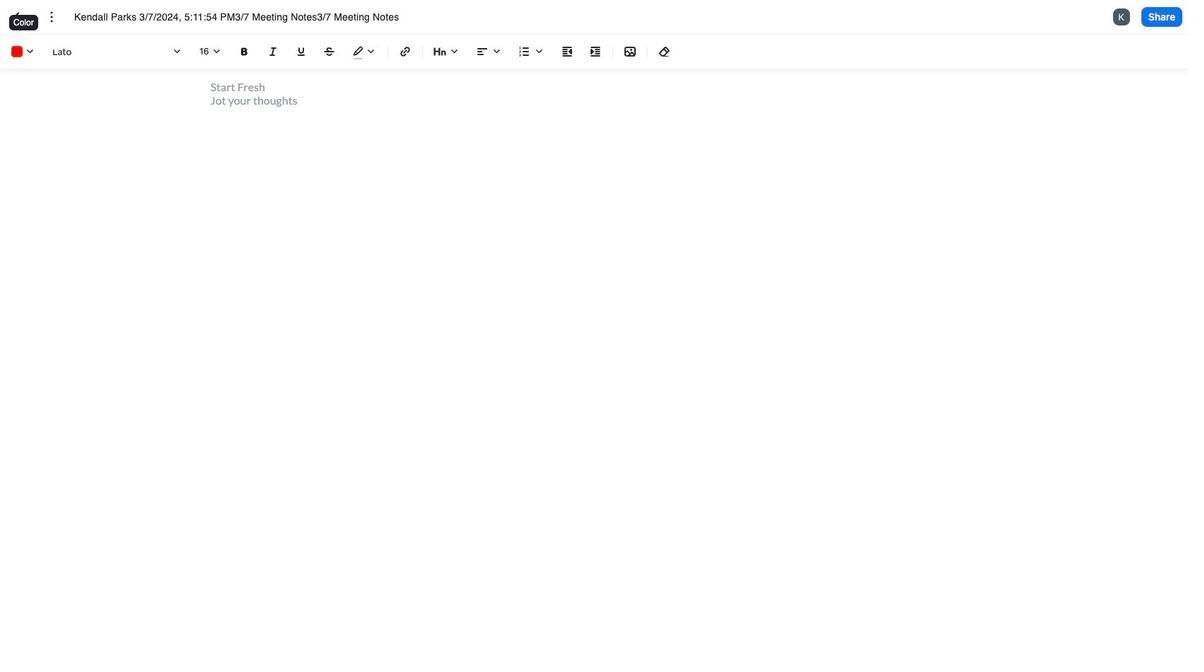 Task type: vqa. For each thing, say whether or not it's contained in the screenshot.
"banner"
no



Task type: locate. For each thing, give the bounding box(es) containing it.
italic image
[[265, 43, 282, 60]]

link image
[[397, 43, 414, 60]]

kendall parks image
[[1114, 8, 1131, 25]]

strikethrough image
[[321, 43, 338, 60]]

insert image image
[[622, 43, 639, 60]]

tooltip
[[8, 13, 39, 40]]

None text field
[[74, 10, 425, 24]]



Task type: describe. For each thing, give the bounding box(es) containing it.
bold image
[[236, 43, 253, 60]]

increase indent image
[[587, 43, 604, 60]]

all notes image
[[8, 8, 25, 25]]

underline image
[[293, 43, 310, 60]]

decrease indent image
[[559, 43, 576, 60]]

more image
[[43, 8, 60, 25]]

clear style image
[[657, 43, 674, 60]]



